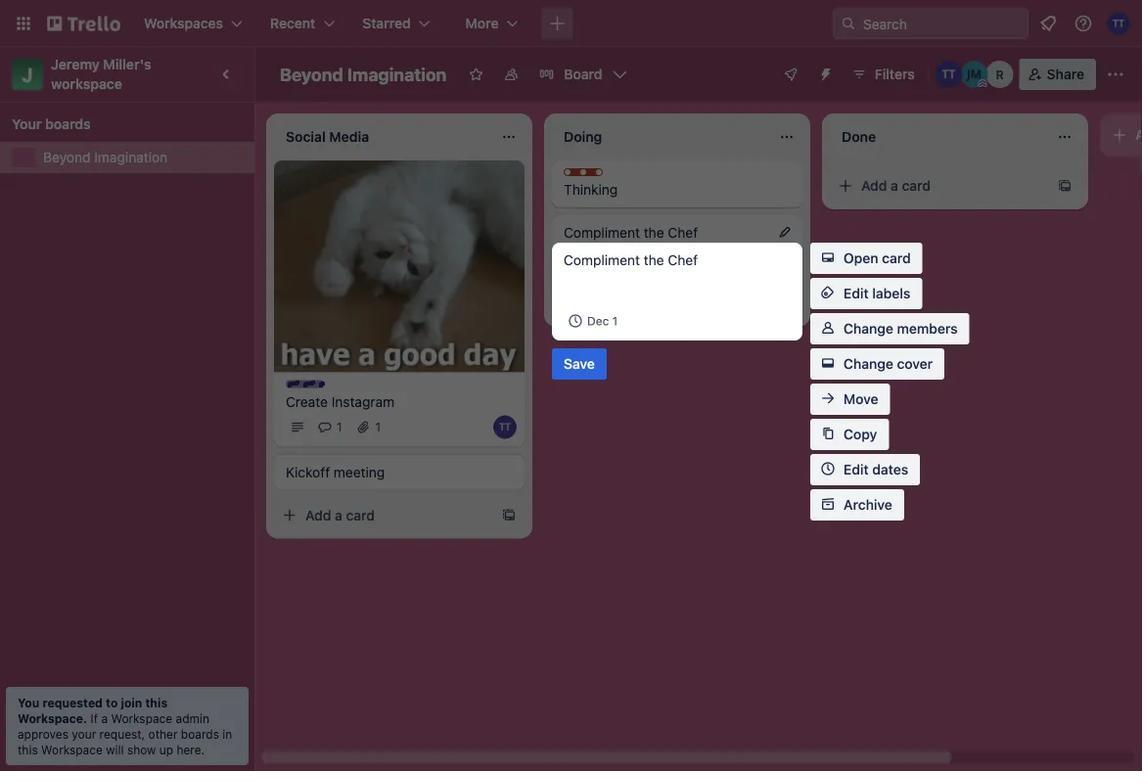 Task type: describe. For each thing, give the bounding box(es) containing it.
edit labels button
[[810, 278, 922, 309]]

the
[[644, 225, 664, 241]]

1 inside dec 1 checkbox
[[612, 314, 618, 328]]

move button
[[810, 384, 890, 415]]

add for create from template… icon to the left
[[305, 507, 331, 523]]

board button
[[531, 59, 636, 90]]

requested
[[42, 696, 103, 710]]

jeremy miller's workspace
[[51, 56, 155, 92]]

Compliment the Chef text field
[[564, 251, 791, 305]]

save
[[564, 356, 595, 372]]

in
[[223, 727, 232, 741]]

edit dates
[[844, 461, 908, 478]]

your boards with 1 items element
[[12, 113, 233, 136]]

beyond imagination inside beyond imagination text field
[[280, 64, 447, 85]]

change for change cover
[[844, 356, 893, 372]]

dec 1 for dec 1 checkbox
[[587, 314, 618, 328]]

1 horizontal spatial add a card
[[583, 295, 653, 311]]

will
[[106, 743, 124, 756]]

1 inside dec 1 option
[[612, 252, 618, 265]]

archive button
[[810, 489, 904, 521]]

compliment
[[564, 225, 640, 241]]

card right open in the top of the page
[[882, 250, 911, 266]]

this inside if a workspace admin approves your request, other boards in this workspace will show up here.
[[18, 743, 38, 756]]

star or unstar board image
[[468, 67, 484, 82]]

a down dec 1 option
[[613, 295, 620, 311]]

copy
[[844, 426, 877, 442]]

to
[[106, 696, 118, 710]]

miller's
[[103, 56, 151, 72]]

copy button
[[810, 419, 889, 450]]

imagination inside beyond imagination link
[[94, 149, 168, 165]]

filters button
[[845, 59, 921, 90]]

archive
[[844, 497, 892, 513]]

Board name text field
[[270, 59, 456, 90]]

show menu image
[[1106, 65, 1125, 84]]

jeremy
[[51, 56, 100, 72]]

add for the right create from template… icon
[[861, 178, 887, 194]]

change members button
[[810, 313, 969, 344]]

imagination inside beyond imagination text field
[[347, 64, 447, 85]]

thoughts thinking
[[564, 169, 637, 198]]

card up open card
[[902, 178, 931, 194]]

kickoff
[[286, 464, 330, 480]]

this inside the you requested to join this workspace.
[[145, 696, 168, 710]]

open card
[[844, 250, 911, 266]]

if a workspace admin approves your request, other boards in this workspace will show up here.
[[18, 711, 232, 756]]

change members
[[844, 321, 958, 337]]

kickoff meeting
[[286, 464, 385, 480]]

0 horizontal spatial workspace
[[41, 743, 103, 756]]

join
[[121, 696, 142, 710]]

dates
[[872, 461, 908, 478]]

if
[[90, 711, 98, 725]]

beyond imagination inside beyond imagination link
[[43, 149, 168, 165]]

rubyanndersson (rubyanndersson) image
[[986, 61, 1014, 88]]

you
[[18, 696, 39, 710]]

workspace.
[[18, 711, 87, 725]]

create instagram
[[286, 393, 395, 409]]

1 horizontal spatial create from template… image
[[1057, 178, 1073, 194]]

show
[[127, 743, 156, 756]]

your boards
[[12, 116, 91, 132]]

1 vertical spatial beyond
[[43, 149, 91, 165]]

chef
[[668, 225, 698, 241]]

open card link
[[810, 243, 923, 274]]

add a card for create from template… icon to the left
[[305, 507, 375, 523]]

2 vertical spatial terry turtle (terryturtle) image
[[493, 415, 517, 439]]

create instagram link
[[286, 392, 513, 411]]

compliment the chef link
[[564, 223, 791, 243]]

card down 'meeting'
[[346, 507, 375, 523]]

admin
[[176, 711, 209, 725]]

your
[[12, 116, 42, 132]]

1 vertical spatial terry turtle (terryturtle) image
[[935, 61, 963, 88]]

open
[[844, 250, 878, 266]]

add a card button for the right create from template… icon
[[830, 170, 1049, 202]]

edit labels
[[844, 285, 910, 301]]

search image
[[841, 16, 856, 31]]

dec 1 for dec 1 option
[[587, 252, 618, 265]]

dec for dec 1 option
[[587, 252, 609, 265]]

your
[[72, 727, 96, 741]]



Task type: locate. For each thing, give the bounding box(es) containing it.
2 vertical spatial add a card
[[305, 507, 375, 523]]

edit left labels
[[844, 285, 869, 301]]

1 vertical spatial dec
[[587, 314, 609, 328]]

0 horizontal spatial add a card button
[[274, 500, 493, 531]]

filters
[[875, 66, 915, 82]]

1 down "compliment" on the top
[[612, 252, 618, 265]]

1 edit from the top
[[844, 285, 869, 301]]

0 horizontal spatial create from template… image
[[501, 507, 517, 523]]

1 horizontal spatial beyond imagination
[[280, 64, 447, 85]]

imagination left 'star or unstar board' image
[[347, 64, 447, 85]]

Search field
[[856, 9, 1028, 38]]

0 vertical spatial imagination
[[347, 64, 447, 85]]

add up open card
[[861, 178, 887, 194]]

r button
[[986, 61, 1014, 88]]

1 vertical spatial add
[[583, 295, 609, 311]]

0 vertical spatial dec
[[587, 252, 609, 265]]

1 vertical spatial dec 1
[[587, 314, 618, 328]]

members
[[897, 321, 958, 337]]

0 vertical spatial add a card button
[[830, 170, 1049, 202]]

dec
[[587, 252, 609, 265], [587, 314, 609, 328]]

edit left dates
[[844, 461, 869, 478]]

open information menu image
[[1074, 14, 1093, 33]]

change inside 'button'
[[844, 356, 893, 372]]

thinking
[[564, 182, 618, 198]]

Dec 1 checkbox
[[564, 247, 624, 270]]

0 horizontal spatial add
[[305, 507, 331, 523]]

0 vertical spatial edit
[[844, 285, 869, 301]]

color: bold red, title: "thoughts" element
[[564, 168, 637, 183]]

beyond imagination link
[[43, 148, 243, 167]]

beyond inside text field
[[280, 64, 343, 85]]

add a card down kickoff meeting
[[305, 507, 375, 523]]

a
[[891, 178, 898, 194], [613, 295, 620, 311], [335, 507, 342, 523], [101, 711, 108, 725]]

0 vertical spatial terry turtle (terryturtle) image
[[1107, 12, 1130, 35]]

edit inside edit dates button
[[844, 461, 869, 478]]

beyond
[[280, 64, 343, 85], [43, 149, 91, 165]]

add a card button down kickoff meeting 'link'
[[274, 500, 493, 531]]

1 horizontal spatial this
[[145, 696, 168, 710]]

thoughts
[[583, 169, 637, 183]]

j
[[22, 63, 33, 86]]

0 vertical spatial add
[[861, 178, 887, 194]]

boards down admin
[[181, 727, 219, 741]]

2 dec 1 from the top
[[587, 314, 618, 328]]

1 horizontal spatial add a card button
[[552, 288, 771, 319]]

add a card button
[[830, 170, 1049, 202], [552, 288, 771, 319], [274, 500, 493, 531]]

dec inside checkbox
[[587, 314, 609, 328]]

edit for edit labels
[[844, 285, 869, 301]]

imagination
[[347, 64, 447, 85], [94, 149, 168, 165]]

a down kickoff meeting
[[335, 507, 342, 523]]

beyond imagination
[[280, 64, 447, 85], [43, 149, 168, 165]]

0 horizontal spatial beyond
[[43, 149, 91, 165]]

share button
[[1019, 59, 1096, 90]]

power ups image
[[783, 67, 798, 82]]

approves
[[18, 727, 68, 741]]

change up move
[[844, 356, 893, 372]]

terry turtle (terryturtle) image
[[1107, 12, 1130, 35], [935, 61, 963, 88], [493, 415, 517, 439]]

add a card for the right create from template… icon
[[861, 178, 931, 194]]

a up open card
[[891, 178, 898, 194]]

dec 1 inside dec 1 checkbox
[[587, 314, 618, 328]]

share
[[1047, 66, 1084, 82]]

labels
[[872, 285, 910, 301]]

board
[[564, 66, 602, 82]]

0 notifications image
[[1036, 12, 1060, 35]]

1 dec 1 from the top
[[587, 252, 618, 265]]

dec 1 down "compliment" on the top
[[587, 252, 618, 265]]

0 horizontal spatial boards
[[45, 116, 91, 132]]

1 vertical spatial this
[[18, 743, 38, 756]]

2 horizontal spatial add a card
[[861, 178, 931, 194]]

meeting
[[334, 464, 385, 480]]

add
[[861, 178, 887, 194], [583, 295, 609, 311], [305, 507, 331, 523]]

0 vertical spatial add a card
[[861, 178, 931, 194]]

save button
[[552, 348, 607, 380]]

change for change members
[[844, 321, 893, 337]]

add a card button for create from template… icon to the left
[[274, 500, 493, 531]]

edit inside edit labels 'button'
[[844, 285, 869, 301]]

here.
[[177, 743, 205, 756]]

this right the join
[[145, 696, 168, 710]]

create from template… image
[[1057, 178, 1073, 194], [501, 507, 517, 523]]

1 down create instagram
[[337, 420, 342, 434]]

add a card button up open card
[[830, 170, 1049, 202]]

a right if
[[101, 711, 108, 725]]

compliment the chef
[[564, 225, 698, 241]]

2 edit from the top
[[844, 461, 869, 478]]

imagination down your boards with 1 items element
[[94, 149, 168, 165]]

0 vertical spatial beyond imagination
[[280, 64, 447, 85]]

1 dec from the top
[[587, 252, 609, 265]]

dec for dec 1 checkbox
[[587, 314, 609, 328]]

1 horizontal spatial terry turtle (terryturtle) image
[[935, 61, 963, 88]]

edit dates button
[[810, 454, 920, 485]]

edit
[[844, 285, 869, 301], [844, 461, 869, 478]]

r
[[996, 68, 1004, 81]]

0 horizontal spatial imagination
[[94, 149, 168, 165]]

dec 1 inside dec 1 option
[[587, 252, 618, 265]]

2 vertical spatial add
[[305, 507, 331, 523]]

1 vertical spatial change
[[844, 356, 893, 372]]

1 vertical spatial beyond imagination
[[43, 149, 168, 165]]

thinking link
[[564, 180, 791, 200]]

boards right the your
[[45, 116, 91, 132]]

edit card image
[[777, 224, 793, 240]]

2 horizontal spatial terry turtle (terryturtle) image
[[1107, 12, 1130, 35]]

dec up save
[[587, 314, 609, 328]]

2 change from the top
[[844, 356, 893, 372]]

0 vertical spatial this
[[145, 696, 168, 710]]

0 horizontal spatial beyond imagination
[[43, 149, 168, 165]]

workspace down 'your'
[[41, 743, 103, 756]]

automation image
[[810, 59, 837, 86]]

card right dec 1 checkbox
[[624, 295, 653, 311]]

dec 1
[[587, 252, 618, 265], [587, 314, 618, 328]]

request,
[[99, 727, 145, 741]]

2 horizontal spatial add a card button
[[830, 170, 1049, 202]]

this
[[145, 696, 168, 710], [18, 743, 38, 756]]

add a card
[[861, 178, 931, 194], [583, 295, 653, 311], [305, 507, 375, 523]]

add down dec 1 option
[[583, 295, 609, 311]]

dec 1 up save
[[587, 314, 618, 328]]

workspace visible image
[[503, 67, 519, 82]]

this down approves
[[18, 743, 38, 756]]

change cover
[[844, 356, 933, 372]]

2 horizontal spatial add
[[861, 178, 887, 194]]

2 vertical spatial add a card button
[[274, 500, 493, 531]]

boards
[[45, 116, 91, 132], [181, 727, 219, 741]]

1
[[612, 252, 618, 265], [612, 314, 618, 328], [337, 420, 342, 434], [375, 420, 381, 434]]

workspace
[[111, 711, 172, 725], [41, 743, 103, 756]]

up
[[159, 743, 173, 756]]

a inside if a workspace admin approves your request, other boards in this workspace will show up here.
[[101, 711, 108, 725]]

Dec 1 checkbox
[[564, 309, 624, 333]]

1 vertical spatial edit
[[844, 461, 869, 478]]

1 horizontal spatial add
[[583, 295, 609, 311]]

1 vertical spatial add a card button
[[552, 288, 771, 319]]

2 dec from the top
[[587, 314, 609, 328]]

other
[[148, 727, 178, 741]]

add a card down dec 1 option
[[583, 295, 653, 311]]

card
[[902, 178, 931, 194], [882, 250, 911, 266], [624, 295, 653, 311], [346, 507, 375, 523]]

0 vertical spatial boards
[[45, 116, 91, 132]]

workspace
[[51, 76, 122, 92]]

0 vertical spatial change
[[844, 321, 893, 337]]

you requested to join this workspace.
[[18, 696, 168, 725]]

0 horizontal spatial terry turtle (terryturtle) image
[[493, 415, 517, 439]]

color: purple, title: none image
[[286, 380, 325, 388]]

0 vertical spatial beyond
[[280, 64, 343, 85]]

dec down "compliment" on the top
[[587, 252, 609, 265]]

cover
[[897, 356, 933, 372]]

back to home image
[[47, 8, 120, 39]]

1 horizontal spatial boards
[[181, 727, 219, 741]]

jeremy miller (jeremymiller198) image
[[961, 61, 988, 88]]

1 down dec 1 option
[[612, 314, 618, 328]]

1 vertical spatial create from template… image
[[501, 507, 517, 523]]

instagram
[[331, 393, 395, 409]]

boards inside if a workspace admin approves your request, other boards in this workspace will show up here.
[[181, 727, 219, 741]]

add a card button down the
[[552, 288, 771, 319]]

1 vertical spatial boards
[[181, 727, 219, 741]]

workspace down the join
[[111, 711, 172, 725]]

0 horizontal spatial this
[[18, 743, 38, 756]]

change cover button
[[810, 348, 945, 380]]

1 vertical spatial imagination
[[94, 149, 168, 165]]

dec inside option
[[587, 252, 609, 265]]

kickoff meeting link
[[286, 462, 513, 482]]

0 vertical spatial dec 1
[[587, 252, 618, 265]]

change down edit labels 'button'
[[844, 321, 893, 337]]

1 horizontal spatial workspace
[[111, 711, 172, 725]]

edit for edit dates
[[844, 461, 869, 478]]

1 vertical spatial add a card
[[583, 295, 653, 311]]

primary element
[[0, 0, 1142, 47]]

move
[[844, 391, 878, 407]]

1 horizontal spatial beyond
[[280, 64, 343, 85]]

add down kickoff
[[305, 507, 331, 523]]

0 vertical spatial workspace
[[111, 711, 172, 725]]

1 down instagram
[[375, 420, 381, 434]]

create
[[286, 393, 328, 409]]

0 vertical spatial create from template… image
[[1057, 178, 1073, 194]]

change
[[844, 321, 893, 337], [844, 356, 893, 372]]

add a card up open card
[[861, 178, 931, 194]]

1 horizontal spatial imagination
[[347, 64, 447, 85]]

change inside button
[[844, 321, 893, 337]]

0 horizontal spatial add a card
[[305, 507, 375, 523]]

create board or workspace image
[[548, 14, 567, 33]]

1 change from the top
[[844, 321, 893, 337]]

1 vertical spatial workspace
[[41, 743, 103, 756]]



Task type: vqa. For each thing, say whether or not it's contained in the screenshot.
Recent
no



